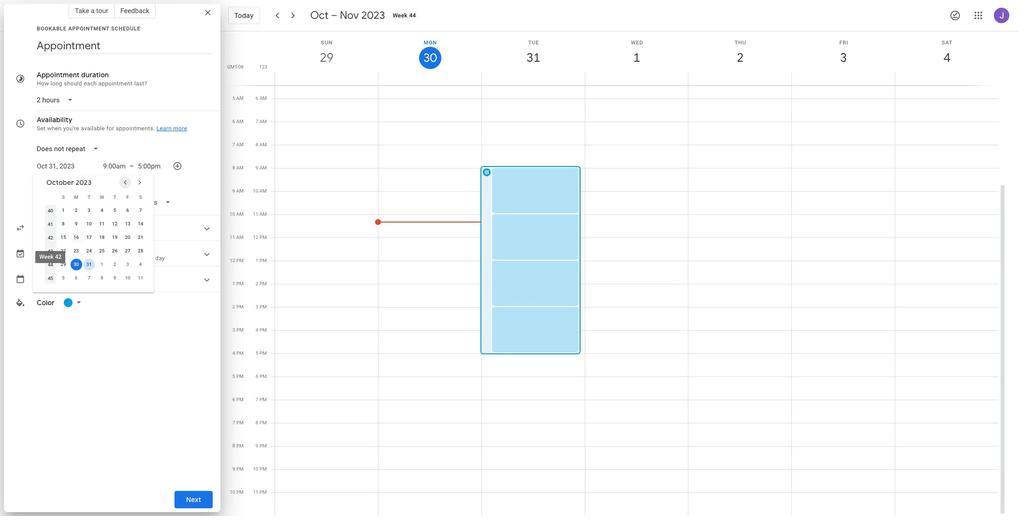 Task type: locate. For each thing, give the bounding box(es) containing it.
10 pm up 11 pm
[[253, 467, 267, 472]]

10
[[253, 189, 258, 194], [230, 212, 235, 217], [86, 221, 92, 227], [125, 276, 130, 281], [253, 467, 258, 472], [230, 490, 235, 495]]

feedback
[[120, 7, 149, 15]]

08
[[238, 64, 244, 70]]

for right 'available'
[[106, 125, 114, 132]]

0 vertical spatial 2023
[[361, 9, 385, 22]]

0 vertical spatial 31
[[526, 50, 540, 66]]

1 horizontal spatial 2023
[[361, 9, 385, 22]]

25
[[99, 248, 105, 254]]

11 am
[[253, 212, 267, 217], [230, 235, 244, 240]]

november 4 element
[[135, 259, 146, 271]]

30 down mon
[[423, 50, 436, 66]]

31 down tue
[[526, 50, 540, 66]]

booked
[[37, 246, 61, 254]]

1
[[633, 50, 640, 66], [62, 208, 65, 213], [256, 258, 258, 263], [101, 262, 103, 267], [232, 281, 235, 287]]

1 horizontal spatial 7 pm
[[256, 397, 267, 403]]

1 horizontal spatial t
[[113, 195, 116, 200]]

november 7 element
[[83, 273, 95, 284]]

1 vertical spatial week
[[39, 254, 54, 261]]

november 3 element
[[122, 259, 133, 271]]

6
[[256, 96, 258, 101], [232, 119, 235, 124], [126, 208, 129, 213], [75, 276, 78, 281], [256, 374, 258, 379], [232, 397, 235, 403]]

row
[[44, 190, 147, 204], [44, 204, 147, 218], [44, 218, 147, 231], [44, 231, 147, 245], [44, 245, 147, 258], [44, 258, 147, 272], [44, 272, 147, 285]]

1 horizontal spatial 8 pm
[[256, 421, 267, 426]]

26
[[112, 248, 118, 254]]

for down november 1 element
[[101, 271, 110, 280]]

calendars
[[37, 271, 70, 280]]

row group
[[44, 204, 147, 285]]

Date text field
[[37, 160, 75, 172]]

row containing 8
[[44, 218, 147, 231]]

0 horizontal spatial 7 pm
[[232, 421, 244, 426]]

a for take
[[91, 7, 95, 15]]

4 inside scheduling window 60 days in advance to 4 hours before
[[97, 230, 101, 236]]

8
[[256, 142, 258, 147], [232, 165, 235, 171], [62, 221, 65, 227], [101, 276, 103, 281], [256, 421, 258, 426], [232, 444, 235, 449]]

1 horizontal spatial no
[[81, 255, 89, 262]]

– left end time text field at the left
[[130, 162, 134, 170]]

1 horizontal spatial 12 pm
[[253, 235, 267, 240]]

7
[[256, 119, 258, 124], [232, 142, 235, 147], [139, 208, 142, 213], [88, 276, 90, 281], [256, 397, 258, 403], [232, 421, 235, 426]]

16
[[73, 235, 79, 240]]

gmt-
[[227, 64, 238, 70]]

0 vertical spatial 11 am
[[253, 212, 267, 217]]

22 element
[[57, 246, 69, 257]]

1 vertical spatial 12
[[253, 235, 258, 240]]

bookable
[[37, 26, 67, 32]]

s left "m"
[[62, 195, 65, 200]]

thu
[[735, 40, 746, 46]]

2023 up "m"
[[76, 178, 92, 187]]

0 horizontal spatial week
[[39, 254, 54, 261]]

1 vertical spatial 7 pm
[[232, 421, 244, 426]]

12 element
[[109, 218, 121, 230]]

19
[[112, 235, 118, 240]]

1 horizontal spatial 31
[[526, 50, 540, 66]]

sat 4
[[942, 40, 953, 66]]

when
[[47, 125, 62, 132]]

tour
[[96, 7, 108, 15]]

31 inside column header
[[526, 50, 540, 66]]

tue
[[528, 40, 539, 46]]

thu 2
[[735, 40, 746, 66]]

0 horizontal spatial 12 pm
[[230, 258, 244, 263]]

row containing 5
[[44, 272, 147, 285]]

s right f
[[139, 195, 142, 200]]

2 no from the left
[[81, 255, 89, 262]]

30 column header
[[378, 31, 482, 86]]

44 up 30 "column header" in the top left of the page
[[409, 12, 416, 19]]

settings
[[107, 246, 133, 254]]

no right "·"
[[81, 255, 89, 262]]

for inside availability set when you're available for appointments. learn more
[[106, 125, 114, 132]]

0 horizontal spatial 8 pm
[[232, 444, 244, 449]]

31 element
[[83, 259, 95, 271]]

20 element
[[122, 232, 133, 244]]

today button
[[228, 4, 260, 27]]

6 row from the top
[[44, 258, 147, 272]]

1 horizontal spatial 10 am
[[253, 189, 267, 194]]

– right 'oct'
[[331, 9, 337, 22]]

2
[[736, 50, 743, 66], [75, 208, 78, 213], [113, 262, 116, 267], [256, 281, 258, 287], [232, 305, 235, 310]]

10 pm left 11 pm
[[230, 490, 244, 495]]

30
[[423, 50, 436, 66], [73, 262, 79, 267]]

set
[[37, 125, 46, 132]]

1 vertical spatial 10 am
[[230, 212, 244, 217]]

4 column header
[[895, 31, 999, 86]]

2 row from the top
[[44, 204, 147, 218]]

24 element
[[83, 246, 95, 257]]

1 vertical spatial 31
[[86, 262, 92, 267]]

21 element
[[135, 232, 146, 244]]

21
[[138, 235, 143, 240]]

0 horizontal spatial 4 pm
[[232, 351, 244, 356]]

9 am
[[256, 165, 267, 171], [232, 189, 244, 194]]

week for week 44
[[393, 12, 408, 19]]

18 element
[[96, 232, 108, 244]]

long
[[51, 80, 62, 87]]

1 vertical spatial 9 am
[[232, 189, 244, 194]]

duration
[[81, 71, 109, 79]]

appointment up "·"
[[63, 246, 105, 254]]

12
[[112, 221, 118, 227], [253, 235, 258, 240], [230, 258, 235, 263]]

0 vertical spatial 29
[[319, 50, 333, 66]]

1 vertical spatial –
[[130, 162, 134, 170]]

27 element
[[122, 246, 133, 257]]

learn more link
[[156, 125, 187, 132]]

6 am
[[256, 96, 267, 101], [232, 119, 244, 124]]

a right add
[[52, 179, 55, 188]]

7 am
[[256, 119, 267, 124], [232, 142, 244, 147]]

0 horizontal spatial s
[[62, 195, 65, 200]]

1 horizontal spatial –
[[331, 9, 337, 22]]

25 element
[[96, 246, 108, 257]]

Start time text field
[[99, 160, 126, 172]]

1 vertical spatial a
[[52, 179, 55, 188]]

next
[[186, 496, 201, 505]]

row group containing 1
[[44, 204, 147, 285]]

time
[[64, 255, 76, 262]]

0 vertical spatial week
[[393, 12, 408, 19]]

november 2 element
[[109, 259, 121, 271]]

t right "m"
[[88, 195, 90, 200]]

1 vertical spatial 4 pm
[[232, 351, 244, 356]]

more
[[173, 125, 187, 132]]

appointment down duration
[[98, 80, 133, 87]]

6 am down 5 am
[[232, 119, 244, 124]]

9 pm
[[256, 444, 267, 449], [232, 467, 244, 472]]

1 vertical spatial 8 pm
[[232, 444, 244, 449]]

8 am
[[256, 142, 267, 147], [232, 165, 244, 171]]

28
[[138, 248, 143, 254]]

0 horizontal spatial 7 am
[[232, 142, 244, 147]]

november 5 element
[[57, 273, 69, 284]]

am
[[236, 96, 244, 101], [259, 96, 267, 101], [236, 119, 244, 124], [259, 119, 267, 124], [236, 142, 244, 147], [259, 142, 267, 147], [236, 165, 244, 171], [259, 165, 267, 171], [236, 189, 244, 194], [259, 189, 267, 194], [236, 212, 244, 217], [259, 212, 267, 217], [236, 235, 244, 240]]

3 column header
[[791, 31, 895, 86]]

available
[[81, 125, 105, 132]]

29 left 30 cell
[[61, 262, 66, 267]]

4 row from the top
[[44, 231, 147, 245]]

30 cell
[[70, 258, 83, 272]]

2023 right nov
[[361, 9, 385, 22]]

oct
[[310, 9, 329, 22]]

1 vertical spatial 2023
[[76, 178, 92, 187]]

0 horizontal spatial 12
[[112, 221, 118, 227]]

last?
[[134, 80, 147, 87]]

0 horizontal spatial 10 pm
[[230, 490, 244, 495]]

1 vertical spatial for
[[101, 271, 110, 280]]

0 horizontal spatial –
[[130, 162, 134, 170]]

1 inside wed 1
[[633, 50, 640, 66]]

30 inside mon 30
[[423, 50, 436, 66]]

29 down sun on the top
[[319, 50, 333, 66]]

row containing 22
[[44, 245, 147, 258]]

a inside button
[[52, 179, 55, 188]]

row containing 15
[[44, 231, 147, 245]]

0 vertical spatial 10 am
[[253, 189, 267, 194]]

60
[[37, 230, 44, 236]]

2 column header
[[688, 31, 792, 86]]

28 element
[[135, 246, 146, 257]]

0 vertical spatial 42
[[48, 235, 53, 240]]

4
[[943, 50, 950, 66], [101, 208, 103, 213], [97, 230, 101, 236], [139, 262, 142, 267], [256, 328, 258, 333], [232, 351, 235, 356]]

1 vertical spatial 12 pm
[[230, 258, 244, 263]]

november 9 element
[[109, 273, 121, 284]]

grid
[[224, 31, 1006, 517]]

appointment
[[68, 26, 109, 32]]

0 horizontal spatial 30
[[73, 262, 79, 267]]

1 horizontal spatial 9 am
[[256, 165, 267, 171]]

0 horizontal spatial 3 pm
[[232, 328, 244, 333]]

31 column header
[[481, 31, 585, 86]]

3 inside the fri 3
[[840, 50, 846, 66]]

2 t from the left
[[113, 195, 116, 200]]

scheduling window 60 days in advance to 4 hours before
[[37, 220, 137, 236]]

1 horizontal spatial a
[[91, 7, 95, 15]]

7 row from the top
[[44, 272, 147, 285]]

1 horizontal spatial 1 pm
[[256, 258, 267, 263]]

week for week 42
[[39, 254, 54, 261]]

1 s from the left
[[62, 195, 65, 200]]

2 vertical spatial 12
[[230, 258, 235, 263]]

29 column header
[[275, 31, 378, 86]]

tue 31
[[526, 40, 540, 66]]

1 horizontal spatial s
[[139, 195, 142, 200]]

1 vertical spatial 6 am
[[232, 119, 244, 124]]

0 vertical spatial appointment
[[98, 80, 133, 87]]

1 horizontal spatial 30
[[423, 50, 436, 66]]

hours
[[102, 230, 118, 236]]

1 pm
[[256, 258, 267, 263], [232, 281, 244, 287]]

1 vertical spatial 5 pm
[[232, 374, 244, 379]]

checked
[[71, 271, 99, 280]]

0 vertical spatial 5 pm
[[256, 351, 267, 356]]

0 vertical spatial 9 am
[[256, 165, 267, 171]]

0 horizontal spatial no
[[37, 255, 44, 262]]

1 horizontal spatial 9 pm
[[256, 444, 267, 449]]

1 vertical spatial 30
[[73, 262, 79, 267]]

1 horizontal spatial 42
[[55, 254, 62, 261]]

0 horizontal spatial 1 pm
[[232, 281, 244, 287]]

1 vertical spatial 44
[[48, 262, 53, 268]]

7 pm
[[256, 397, 267, 403], [232, 421, 244, 426]]

29 inside row
[[61, 262, 66, 267]]

no down the booked
[[37, 255, 44, 262]]

0 horizontal spatial t
[[88, 195, 90, 200]]

2 s from the left
[[139, 195, 142, 200]]

31 up calendars checked for availability
[[86, 262, 92, 267]]

mon 30
[[423, 40, 437, 66]]

1 horizontal spatial 29
[[319, 50, 333, 66]]

1 horizontal spatial week
[[393, 12, 408, 19]]

44 inside row
[[48, 262, 53, 268]]

0 vertical spatial 12
[[112, 221, 118, 227]]

0 horizontal spatial 6 am
[[232, 119, 244, 124]]

1 vertical spatial 6 pm
[[232, 397, 244, 403]]

0 vertical spatial 7 am
[[256, 119, 267, 124]]

1 horizontal spatial 4 pm
[[256, 328, 267, 333]]

6 pm
[[256, 374, 267, 379], [232, 397, 244, 403]]

wednesday, november 1 element
[[626, 47, 648, 69]]

6 am right 5 am
[[256, 96, 267, 101]]

t right w
[[113, 195, 116, 200]]

None field
[[33, 91, 81, 109], [33, 140, 107, 158], [33, 91, 81, 109], [33, 140, 107, 158]]

3 row from the top
[[44, 218, 147, 231]]

12 pm
[[253, 235, 267, 240], [230, 258, 244, 263]]

44 down buffer
[[48, 262, 53, 268]]

0 vertical spatial for
[[106, 125, 114, 132]]

0 vertical spatial 44
[[409, 12, 416, 19]]

–
[[331, 9, 337, 22], [130, 162, 134, 170]]

20
[[125, 235, 130, 240]]

1 vertical spatial 1 pm
[[232, 281, 244, 287]]

14 element
[[135, 218, 146, 230]]

1 row from the top
[[44, 190, 147, 204]]

0 vertical spatial 30
[[423, 50, 436, 66]]

a left tour
[[91, 7, 95, 15]]

0 horizontal spatial 11 am
[[230, 235, 244, 240]]

0 vertical spatial 2 pm
[[256, 281, 267, 287]]

s
[[62, 195, 65, 200], [139, 195, 142, 200]]

1 vertical spatial 29
[[61, 262, 66, 267]]

0 horizontal spatial 9 pm
[[232, 467, 244, 472]]

appointment
[[98, 80, 133, 87], [63, 246, 105, 254]]

0 horizontal spatial 42
[[48, 235, 53, 240]]

30 left 31 element
[[73, 262, 79, 267]]

1 vertical spatial 8 am
[[232, 165, 244, 171]]

a inside button
[[91, 7, 95, 15]]

1 vertical spatial 7 am
[[232, 142, 244, 147]]

mon
[[424, 40, 437, 46]]

5
[[232, 96, 235, 101], [113, 208, 116, 213], [62, 276, 65, 281], [256, 351, 258, 356], [232, 374, 235, 379]]

november 11 element
[[135, 273, 146, 284]]

5 am
[[232, 96, 244, 101]]

row containing 29
[[44, 258, 147, 272]]

1 vertical spatial 9 pm
[[232, 467, 244, 472]]

4 inside sat 4
[[943, 50, 950, 66]]

2 pm
[[256, 281, 267, 287], [232, 305, 244, 310]]

0 vertical spatial a
[[91, 7, 95, 15]]

5 row from the top
[[44, 245, 147, 258]]

appointment inside booked appointment settings no buffer time · no maximum bookings per day
[[63, 246, 105, 254]]

appointment
[[37, 71, 80, 79]]

19 element
[[109, 232, 121, 244]]

0 vertical spatial 8 pm
[[256, 421, 267, 426]]



Task type: vqa. For each thing, say whether or not it's contained in the screenshot.
Add calendar
no



Task type: describe. For each thing, give the bounding box(es) containing it.
12 inside october 2023 grid
[[112, 221, 118, 227]]

how
[[37, 80, 49, 87]]

24
[[86, 248, 92, 254]]

·
[[78, 255, 79, 262]]

add a date button
[[33, 175, 75, 192]]

per
[[145, 255, 154, 262]]

1 horizontal spatial 7 am
[[256, 119, 267, 124]]

take a tour
[[75, 7, 108, 15]]

add
[[37, 179, 50, 188]]

1 horizontal spatial 10 pm
[[253, 467, 267, 472]]

sun
[[321, 40, 333, 46]]

feedback button
[[115, 3, 156, 18]]

advance
[[66, 230, 89, 236]]

1 vertical spatial 3 pm
[[232, 328, 244, 333]]

bookable appointment schedule
[[37, 26, 141, 32]]

23
[[73, 248, 79, 254]]

booked appointment settings no buffer time · no maximum bookings per day
[[37, 246, 165, 262]]

take
[[75, 7, 89, 15]]

0 vertical spatial 12 pm
[[253, 235, 267, 240]]

0 vertical spatial 9 pm
[[256, 444, 267, 449]]

calendars checked for availability button
[[33, 269, 218, 290]]

monday, october 30, today element
[[419, 47, 441, 69]]

to
[[90, 230, 96, 236]]

1 vertical spatial 10 pm
[[230, 490, 244, 495]]

0 horizontal spatial 10 am
[[230, 212, 244, 217]]

29 inside column header
[[319, 50, 333, 66]]

30 inside cell
[[73, 262, 79, 267]]

0 horizontal spatial 9 am
[[232, 189, 244, 194]]

18
[[99, 235, 105, 240]]

10 element
[[83, 218, 95, 230]]

End time text field
[[138, 160, 165, 172]]

availability
[[112, 271, 147, 280]]

w
[[100, 195, 104, 200]]

wed 1
[[631, 40, 643, 66]]

wed
[[631, 40, 643, 46]]

1 horizontal spatial 12
[[230, 258, 235, 263]]

45
[[48, 276, 53, 281]]

tuesday, october 31 element
[[522, 47, 545, 69]]

row group inside october 2023 grid
[[44, 204, 147, 285]]

day
[[155, 255, 165, 262]]

1 horizontal spatial 2 pm
[[256, 281, 267, 287]]

days
[[45, 230, 58, 236]]

week 42
[[39, 254, 62, 261]]

42 inside october 2023 grid
[[48, 235, 53, 240]]

november 10 element
[[122, 273, 133, 284]]

27
[[125, 248, 130, 254]]

40
[[48, 208, 53, 213]]

11 element
[[96, 218, 108, 230]]

you're
[[63, 125, 79, 132]]

0 vertical spatial 8 am
[[256, 142, 267, 147]]

9 inside "november 9" element
[[113, 276, 116, 281]]

16 element
[[70, 232, 82, 244]]

grid containing 29
[[224, 31, 1006, 517]]

appointments.
[[116, 125, 155, 132]]

scheduling
[[37, 220, 73, 229]]

november 8 element
[[96, 273, 108, 284]]

november 6 element
[[70, 273, 82, 284]]

14
[[138, 221, 143, 227]]

week 44
[[393, 12, 416, 19]]

today
[[234, 11, 254, 20]]

each
[[84, 80, 97, 87]]

for inside dropdown button
[[101, 271, 110, 280]]

learn
[[156, 125, 172, 132]]

date
[[57, 179, 71, 188]]

0 vertical spatial 6 pm
[[256, 374, 267, 379]]

1 t from the left
[[88, 195, 90, 200]]

f
[[126, 195, 129, 200]]

october 2023
[[46, 178, 92, 187]]

friday, november 3 element
[[833, 47, 855, 69]]

1 vertical spatial 42
[[55, 254, 62, 261]]

26 element
[[109, 246, 121, 257]]

31 cell
[[83, 258, 95, 272]]

0 horizontal spatial 2023
[[76, 178, 92, 187]]

next button
[[174, 489, 213, 512]]

take a tour button
[[69, 3, 115, 18]]

thursday, november 2 element
[[729, 47, 751, 69]]

row containing s
[[44, 190, 147, 204]]

0 vertical spatial 3 pm
[[256, 305, 267, 310]]

appointment inside "appointment duration how long should each appointment last?"
[[98, 80, 133, 87]]

gmt-08
[[227, 64, 244, 70]]

123
[[259, 64, 267, 70]]

window
[[75, 220, 100, 229]]

15 element
[[57, 232, 69, 244]]

0 vertical spatial –
[[331, 9, 337, 22]]

sun 29
[[319, 40, 333, 66]]

0 vertical spatial 1 pm
[[256, 258, 267, 263]]

23 element
[[70, 246, 82, 257]]

0 horizontal spatial 5 pm
[[232, 374, 244, 379]]

availability set when you're available for appointments. learn more
[[37, 116, 187, 132]]

43
[[48, 249, 53, 254]]

0 horizontal spatial 2 pm
[[232, 305, 244, 310]]

41
[[48, 222, 53, 227]]

october 2023 grid
[[42, 190, 147, 285]]

13 element
[[122, 218, 133, 230]]

row containing 1
[[44, 204, 147, 218]]

0 horizontal spatial 8 am
[[232, 165, 244, 171]]

1 horizontal spatial 44
[[409, 12, 416, 19]]

17
[[86, 235, 92, 240]]

17 element
[[83, 232, 95, 244]]

13
[[125, 221, 130, 227]]

color
[[37, 299, 55, 307]]

2 horizontal spatial 12
[[253, 235, 258, 240]]

appointment duration how long should each appointment last?
[[37, 71, 147, 87]]

fri
[[839, 40, 848, 46]]

0 vertical spatial 6 am
[[256, 96, 267, 101]]

30, today element
[[70, 259, 82, 271]]

0 horizontal spatial 6 pm
[[232, 397, 244, 403]]

1 vertical spatial 11 am
[[230, 235, 244, 240]]

saturday, november 4 element
[[936, 47, 958, 69]]

calendars checked for availability
[[37, 271, 147, 280]]

bookings
[[119, 255, 143, 262]]

a for add
[[52, 179, 55, 188]]

1 no from the left
[[37, 255, 44, 262]]

nov
[[340, 9, 359, 22]]

november 1 element
[[96, 259, 108, 271]]

11 pm
[[253, 490, 267, 495]]

2 inside thu 2
[[736, 50, 743, 66]]

fri 3
[[839, 40, 848, 66]]

15
[[61, 235, 66, 240]]

in
[[59, 230, 64, 236]]

1 horizontal spatial 11 am
[[253, 212, 267, 217]]

0 vertical spatial 4 pm
[[256, 328, 267, 333]]

should
[[64, 80, 82, 87]]

m
[[74, 195, 78, 200]]

1 column header
[[585, 31, 689, 86]]

schedule
[[111, 26, 141, 32]]

maximum
[[90, 255, 117, 262]]

31 inside cell
[[86, 262, 92, 267]]

oct – nov 2023
[[310, 9, 385, 22]]

sunday, october 29 element
[[316, 47, 338, 69]]

22
[[61, 248, 66, 254]]

0 vertical spatial 7 pm
[[256, 397, 267, 403]]

buffer
[[46, 255, 62, 262]]

Add title text field
[[37, 39, 213, 53]]

29 element
[[57, 259, 69, 271]]

sat
[[942, 40, 953, 46]]

before
[[119, 230, 137, 236]]



